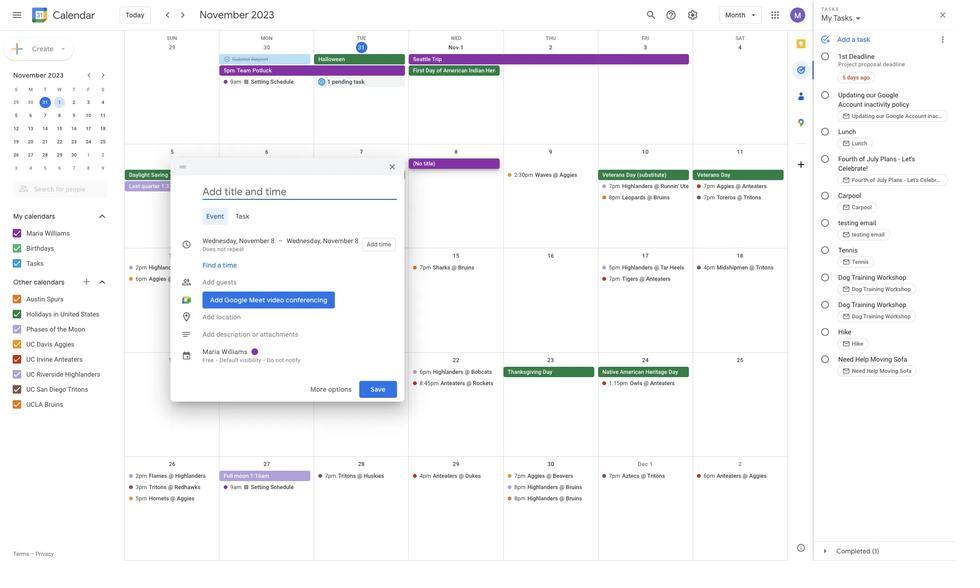 Task type: describe. For each thing, give the bounding box(es) containing it.
add for add time
[[367, 241, 378, 248]]

today
[[126, 11, 144, 19]]

grid containing 29
[[124, 31, 787, 562]]

0 vertical spatial bobcats
[[338, 194, 359, 201]]

aggies inside other calendars list
[[54, 341, 74, 348]]

moon for new
[[236, 265, 251, 271]]

7pm toreros @ tritons
[[704, 194, 761, 201]]

heels
[[670, 265, 684, 271]]

26 element
[[11, 150, 22, 161]]

20 element
[[25, 137, 36, 148]]

8 down 1 cell
[[58, 113, 61, 118]]

day for thanksgiving day
[[543, 369, 552, 376]]

add description or attachments
[[203, 331, 298, 338]]

11 for november 2023
[[100, 113, 106, 118]]

seattle trip button
[[409, 54, 689, 65]]

find a time
[[203, 261, 237, 270]]

states
[[81, 311, 100, 318]]

location
[[216, 313, 241, 321]]

full moon 1:16am
[[224, 473, 269, 480]]

halloween
[[318, 56, 345, 63]]

5 inside row
[[44, 166, 46, 171]]

sun
[[167, 35, 177, 41]]

1 vertical spatial 8pm
[[514, 485, 526, 491]]

uc davis aggies
[[26, 341, 74, 348]]

tritons for 4pm midshipmen @ tritons
[[756, 265, 774, 271]]

8:30pm button
[[219, 204, 310, 214]]

3pm tritons @ redhawks
[[136, 485, 200, 491]]

10 for november 2023
[[86, 113, 91, 118]]

anteaters inside other calendars list
[[54, 356, 83, 364]]

4 inside 'element'
[[29, 166, 32, 171]]

1 vertical spatial november 2023
[[13, 71, 64, 80]]

add guests
[[203, 279, 237, 286]]

6pm warriors @ aggies
[[230, 183, 290, 190]]

2:30pm waves @ aggies
[[514, 172, 577, 178]]

1 vertical spatial williams
[[222, 348, 248, 356]]

american inside seattle trip first day of american indian heritage month
[[443, 67, 467, 74]]

26 for 1
[[13, 153, 19, 158]]

30 down 'mon'
[[263, 44, 270, 51]]

day for veterans day (substitute)
[[626, 172, 636, 178]]

20 inside grid
[[28, 139, 33, 145]]

nov 1
[[448, 44, 464, 51]]

or
[[252, 331, 258, 338]]

1 pending task button
[[314, 77, 405, 87]]

maria williams inside 'my calendars' list
[[26, 230, 70, 237]]

row containing 3
[[9, 162, 110, 175]]

4 9am from the top
[[230, 485, 242, 491]]

veterans day (substitute)
[[602, 172, 666, 178]]

1 vertical spatial 4
[[102, 100, 104, 105]]

cell containing 7pm
[[503, 472, 598, 505]]

my calendars
[[13, 212, 55, 221]]

holidays in united states
[[26, 311, 100, 318]]

31 inside cell
[[42, 100, 48, 105]]

2pm for 2pm highlanders @ pilots
[[136, 265, 147, 271]]

toreros
[[717, 194, 736, 201]]

23 inside grid
[[71, 139, 77, 145]]

row containing s
[[9, 83, 110, 96]]

7pm for 7pm tritons @ huskies
[[325, 473, 336, 480]]

main drawer image
[[11, 9, 23, 21]]

cell containing veterans day
[[693, 159, 787, 215]]

not inside wednesday, november 8 – wednesday, november 8 does not repeat
[[217, 246, 226, 253]]

beavers
[[553, 473, 573, 480]]

2 8pm highlanders @ bruins from the top
[[514, 496, 582, 503]]

add for add guests
[[203, 279, 215, 286]]

1 horizontal spatial not
[[276, 357, 284, 364]]

0 vertical spatial 4
[[738, 44, 742, 51]]

3 inside row
[[15, 166, 18, 171]]

cell containing halloween
[[314, 54, 409, 88]]

8pm for 8pm
[[514, 496, 526, 503]]

6 inside row
[[58, 166, 61, 171]]

calendar element
[[30, 6, 95, 26]]

0 vertical spatial 31
[[358, 44, 365, 51]]

1 right the nov
[[460, 44, 464, 51]]

indian
[[469, 67, 484, 74]]

28 for 1
[[42, 153, 48, 158]]

15 inside 15 element
[[57, 126, 62, 131]]

waves for waves @ anteaters
[[346, 392, 362, 398]]

1 setting from the top
[[251, 79, 269, 85]]

9am inside button
[[230, 276, 242, 283]]

3pm
[[136, 485, 147, 491]]

leopards for leopards @ tritons
[[243, 287, 267, 294]]

phases
[[26, 326, 48, 333]]

december 9 element
[[97, 163, 109, 174]]

7pm for 7pm aggies @ beavers
[[514, 473, 526, 480]]

7:30pm pioneers @ tritons
[[230, 194, 299, 201]]

cell containing seattle trip
[[409, 54, 693, 88]]

cell containing submit report
[[219, 54, 409, 88]]

other calendars
[[13, 278, 65, 287]]

2 t from the left
[[73, 87, 75, 92]]

19 element
[[11, 137, 22, 148]]

9 for sun
[[549, 149, 552, 155]]

report
[[251, 56, 268, 63]]

7pm for 7pm bobcats @ highlanders
[[325, 194, 336, 201]]

8 inside grid
[[454, 149, 458, 155]]

tritons down flames
[[149, 485, 167, 491]]

month button
[[719, 4, 762, 26]]

24 element
[[83, 137, 94, 148]]

8:45pm
[[420, 380, 439, 387]]

title)
[[424, 160, 435, 167]]

ends
[[183, 172, 196, 178]]

tritons for 7pm toreros @ tritons
[[744, 194, 761, 201]]

29 element
[[54, 150, 65, 161]]

calendar
[[53, 9, 95, 22]]

1 vertical spatial bobcats
[[471, 369, 492, 376]]

10 element
[[83, 110, 94, 122]]

9 for november 2023
[[73, 113, 75, 118]]

cell containing 5pm
[[598, 263, 693, 297]]

7pm for 7pm aztecs @ tritons
[[609, 473, 620, 480]]

other calendars button
[[2, 275, 117, 290]]

17 element
[[83, 123, 94, 135]]

birthdays
[[26, 245, 54, 252]]

day inside seattle trip first day of american indian heritage month
[[426, 67, 435, 74]]

29 inside october 29 element
[[13, 100, 19, 105]]

1 right dec at the bottom of the page
[[650, 462, 653, 468]]

8pm leopards @ bruins
[[609, 194, 670, 201]]

dec
[[638, 462, 648, 468]]

16 inside row group
[[71, 126, 77, 131]]

submit report
[[232, 56, 268, 63]]

1 vertical spatial 12
[[169, 253, 175, 260]]

2 setting schedule from the top
[[251, 172, 294, 178]]

7pm for 7pm tigers @ anteaters
[[609, 276, 620, 283]]

tritons for 7:30pm pioneers @ tritons
[[281, 194, 299, 201]]

saving
[[151, 172, 168, 178]]

default
[[219, 357, 238, 364]]

8pm for 7pm
[[609, 194, 620, 201]]

diego
[[49, 386, 66, 394]]

5pm hornets @ aggies
[[136, 496, 194, 503]]

mon
[[261, 35, 273, 41]]

14
[[42, 126, 48, 131]]

terms – privacy
[[13, 551, 54, 558]]

event
[[206, 212, 224, 221]]

2 inside december 2 element
[[102, 153, 104, 158]]

warriors
[[243, 183, 265, 190]]

of inside other calendars list
[[50, 326, 56, 333]]

day for election day
[[340, 172, 350, 178]]

5 for november 2023
[[15, 113, 18, 118]]

22 inside "element"
[[57, 139, 62, 145]]

guests
[[216, 279, 237, 286]]

tritons for uc san diego tritons
[[68, 386, 88, 394]]

7pm bobcats @ highlanders
[[325, 194, 397, 201]]

1 vertical spatial 24
[[642, 357, 649, 364]]

1 wednesday, from the left
[[203, 237, 237, 245]]

attachments
[[260, 331, 298, 338]]

2 right 1 cell
[[73, 100, 75, 105]]

0 vertical spatial 2023
[[251, 8, 274, 22]]

my calendars list
[[2, 226, 117, 271]]

1 pending task
[[327, 79, 364, 85]]

month inside popup button
[[725, 11, 746, 19]]

leopards for leopards @ bruins
[[622, 194, 646, 201]]

9 inside december 9 element
[[102, 166, 104, 171]]

1 vertical spatial 20
[[263, 357, 270, 364]]

3 setting schedule from the top
[[251, 485, 294, 491]]

united
[[60, 311, 79, 318]]

find
[[203, 261, 216, 270]]

4pm for 4pm midshipmen @ tritons
[[704, 265, 715, 271]]

2 schedule from the top
[[270, 172, 294, 178]]

29 up 4pm anteaters @ dukes
[[453, 462, 459, 468]]

moon for full
[[234, 473, 249, 480]]

27 element
[[25, 150, 36, 161]]

bruins @ golden eagles
[[254, 392, 315, 398]]

1 horizontal spatial november 2023
[[200, 8, 274, 22]]

1:37am
[[161, 183, 180, 190]]

san
[[37, 386, 48, 394]]

@ inside bruins @ golden eagles cell
[[272, 392, 277, 398]]

cell containing new moon 1:27am
[[219, 263, 314, 297]]

18 element
[[97, 123, 109, 135]]

12 inside november 2023 grid
[[13, 126, 19, 131]]

tar
[[660, 265, 668, 271]]

17 inside grid
[[642, 253, 649, 260]]

team
[[237, 67, 251, 74]]

16 inside grid
[[547, 253, 554, 260]]

add location
[[203, 313, 241, 321]]

heritage inside seattle trip first day of american indian heritage month
[[486, 67, 507, 74]]

30 up 7pm aggies @ beavers
[[547, 462, 554, 468]]

6pm aggies @ grizzlies
[[136, 276, 196, 283]]

redhawks
[[174, 485, 200, 491]]

halloween button
[[314, 54, 405, 65]]

2 up 6pm anteaters @ aggies
[[738, 462, 742, 468]]

8 left add time
[[355, 237, 359, 245]]

settings menu image
[[687, 9, 699, 21]]

task
[[235, 212, 249, 221]]

(substitute)
[[637, 172, 666, 178]]

5pm team potluck
[[224, 67, 272, 74]]

day up 1:15pm owls @ anteaters
[[669, 369, 678, 376]]

first day of american indian heritage month button
[[409, 65, 525, 76]]

7pm aggies @ beavers
[[514, 473, 573, 480]]

1 vertical spatial 23
[[547, 357, 554, 364]]

full
[[224, 473, 233, 480]]

2 down thu
[[549, 44, 552, 51]]

december 5 element
[[39, 163, 51, 174]]

29 down sun
[[169, 44, 175, 51]]

1 horizontal spatial 19
[[169, 357, 175, 364]]

pioneers
[[251, 194, 274, 201]]

cell containing 6pm
[[409, 367, 503, 401]]

submit
[[232, 56, 250, 63]]

(no title) button
[[409, 159, 500, 169]]

november 2023 grid
[[9, 83, 110, 175]]

visibility
[[240, 357, 261, 364]]

7pm for 7pm leopards @ tritons
[[230, 287, 242, 294]]

1:16am
[[250, 473, 269, 480]]

7pm tigers @ anteaters
[[609, 276, 671, 283]]

veterans day button
[[693, 170, 784, 180]]

1 horizontal spatial maria
[[203, 348, 220, 356]]

williams inside 'my calendars' list
[[45, 230, 70, 237]]

highlanders inside button
[[338, 380, 369, 387]]

uc for uc san diego tritons
[[26, 386, 35, 394]]

6pm for 6pm aggies @ grizzlies
[[136, 276, 147, 283]]

my calendars button
[[2, 209, 117, 224]]

7pm for 7pm aggies @ anteaters
[[704, 183, 715, 190]]

21 element
[[39, 137, 51, 148]]

4pm midshipmen @ tritons
[[704, 265, 774, 271]]

2:30pm
[[514, 172, 533, 178]]

phases of the moon
[[26, 326, 85, 333]]

13
[[28, 126, 33, 131]]

terms link
[[13, 551, 29, 558]]

tab list inside the side panel section
[[788, 31, 814, 535]]

calendar heading
[[51, 9, 95, 22]]

add other calendars image
[[82, 277, 91, 287]]

in
[[53, 311, 59, 318]]

uc riverside highlanders
[[26, 371, 100, 379]]

5 for sun
[[170, 149, 174, 155]]

a
[[218, 261, 221, 270]]

highlanders inside other calendars list
[[65, 371, 100, 379]]

1 t from the left
[[44, 87, 47, 92]]

cell containing native american heritage day
[[598, 367, 693, 401]]

heritage inside "button"
[[646, 369, 667, 376]]



Task type: locate. For each thing, give the bounding box(es) containing it.
hornets
[[149, 496, 169, 503]]

19 left free
[[169, 357, 175, 364]]

0 horizontal spatial heritage
[[486, 67, 507, 74]]

1
[[460, 44, 464, 51], [327, 79, 331, 85], [58, 100, 61, 105], [87, 153, 90, 158], [650, 462, 653, 468]]

0 vertical spatial 22
[[57, 139, 62, 145]]

new moon 1:27am button
[[219, 263, 310, 273]]

23
[[71, 139, 77, 145], [547, 357, 554, 364]]

heritage right indian
[[486, 67, 507, 74]]

december 8 element
[[83, 163, 94, 174]]

october 30 element
[[25, 97, 36, 108]]

7pm for 7pm sharks @ bruins
[[420, 265, 431, 271]]

3 down fri
[[644, 44, 647, 51]]

12 up the 19 element
[[13, 126, 19, 131]]

27 inside row group
[[28, 153, 33, 158]]

2 veterans from the left
[[697, 172, 719, 178]]

1 9am from the top
[[230, 79, 242, 85]]

0 vertical spatial williams
[[45, 230, 70, 237]]

30 down 23 element
[[71, 153, 77, 158]]

uc irvine anteaters
[[26, 356, 83, 364]]

7pm left toreros
[[704, 194, 715, 201]]

1 vertical spatial 6
[[265, 149, 268, 155]]

calendars right my
[[24, 212, 55, 221]]

13 element
[[25, 123, 36, 135]]

december 1 element
[[83, 150, 94, 161]]

7pm tritons @ huskies
[[325, 473, 384, 480]]

side panel section
[[787, 31, 814, 562]]

1 vertical spatial of
[[50, 326, 56, 333]]

0 horizontal spatial 18
[[100, 126, 106, 131]]

1 8pm highlanders @ bruins from the top
[[514, 485, 582, 491]]

27 inside grid
[[263, 462, 270, 468]]

5 down 28 "element"
[[44, 166, 46, 171]]

privacy
[[36, 551, 54, 558]]

29
[[169, 44, 175, 51], [13, 100, 19, 105], [57, 153, 62, 158], [453, 462, 459, 468]]

9am up 7:30pm
[[230, 172, 242, 178]]

american up "owls"
[[620, 369, 644, 376]]

5pm up "7pm tigers @ anteaters"
[[609, 265, 620, 271]]

1 vertical spatial maria williams
[[203, 348, 248, 356]]

2 9am from the top
[[230, 172, 242, 178]]

december 7 element
[[68, 163, 80, 174]]

grid
[[124, 31, 787, 562]]

2 down 25 element
[[102, 153, 104, 158]]

bruins inside other calendars list
[[44, 401, 63, 409]]

1 veterans from the left
[[602, 172, 625, 178]]

1 horizontal spatial 12
[[169, 253, 175, 260]]

4
[[738, 44, 742, 51], [102, 100, 104, 105], [29, 166, 32, 171]]

18 inside 18 "element"
[[100, 126, 106, 131]]

28 element
[[39, 150, 51, 161]]

1 horizontal spatial veterans
[[697, 172, 719, 178]]

0 vertical spatial 25
[[100, 139, 106, 145]]

cell containing highlanders @ phoenix
[[314, 367, 409, 401]]

moon inside button
[[234, 473, 249, 480]]

1 horizontal spatial 27
[[263, 462, 270, 468]]

– right terms
[[30, 551, 34, 558]]

@ inside highlanders @ phoenix button
[[370, 380, 375, 387]]

1 horizontal spatial 5pm
[[224, 67, 235, 74]]

20 down 13 element
[[28, 139, 33, 145]]

uc for uc irvine anteaters
[[26, 356, 35, 364]]

tritons
[[281, 194, 299, 201], [744, 194, 761, 201], [756, 265, 774, 271], [275, 287, 293, 294], [68, 386, 88, 394], [338, 473, 356, 480], [647, 473, 665, 480], [149, 485, 167, 491]]

add inside button
[[367, 241, 378, 248]]

7 down the 'october 31, today' element
[[44, 113, 46, 118]]

moon right full
[[234, 473, 249, 480]]

veterans up toreros
[[697, 172, 719, 178]]

2 vertical spatial 6
[[58, 166, 61, 171]]

28
[[42, 153, 48, 158], [358, 462, 365, 468]]

3 schedule from the top
[[270, 485, 294, 491]]

moon inside button
[[236, 265, 251, 271]]

3 setting from the top
[[251, 485, 269, 491]]

bruins
[[654, 194, 670, 201], [458, 265, 474, 271], [254, 392, 271, 398], [44, 401, 63, 409], [566, 485, 582, 491], [566, 496, 582, 503]]

tritons down dec 1
[[647, 473, 665, 480]]

0 vertical spatial 8pm highlanders @ bruins
[[514, 485, 582, 491]]

4pm anteaters @ dukes
[[420, 473, 481, 480]]

7 down 30 element
[[73, 166, 75, 171]]

15 inside grid
[[453, 253, 459, 260]]

24
[[86, 139, 91, 145], [642, 357, 649, 364]]

tab list containing event
[[178, 208, 397, 225]]

native
[[602, 369, 619, 376]]

1 vertical spatial 19
[[169, 357, 175, 364]]

cell containing full moon 1:16am
[[219, 472, 314, 505]]

maria inside 'my calendars' list
[[26, 230, 43, 237]]

wednesday, up does
[[203, 237, 237, 245]]

f
[[87, 87, 90, 92]]

tue
[[357, 35, 366, 41]]

8 down december 1 'element'
[[87, 166, 90, 171]]

29 inside 29 element
[[57, 153, 62, 158]]

0 vertical spatial heritage
[[486, 67, 507, 74]]

5pm
[[224, 67, 235, 74], [609, 265, 620, 271], [136, 496, 147, 503]]

task
[[354, 79, 364, 85]]

submit report button
[[219, 54, 310, 65]]

row
[[125, 31, 787, 41], [125, 40, 787, 144], [9, 83, 110, 96], [9, 96, 110, 109], [9, 109, 110, 122], [9, 122, 110, 136], [9, 136, 110, 149], [125, 144, 787, 249], [9, 149, 110, 162], [9, 162, 110, 175], [125, 249, 787, 353], [125, 353, 787, 457], [125, 457, 787, 562]]

1 down w
[[58, 100, 61, 105]]

time
[[169, 172, 182, 178]]

s right f
[[102, 87, 104, 92]]

uc san diego tritons
[[26, 386, 88, 394]]

11 for sun
[[737, 149, 743, 155]]

tritons inside other calendars list
[[68, 386, 88, 394]]

day left (substitute)
[[626, 172, 636, 178]]

0 vertical spatial setting schedule
[[251, 79, 294, 85]]

4 uc from the top
[[26, 386, 35, 394]]

row containing sun
[[125, 31, 787, 41]]

5pm for 5pm highlanders @ tar heels
[[609, 265, 620, 271]]

add time button
[[362, 238, 395, 251]]

leopards down 7pm highlanders @ runnin' utes
[[622, 194, 646, 201]]

new moon 1:27am
[[224, 265, 271, 271]]

find a time button
[[199, 257, 241, 274]]

0 horizontal spatial 16
[[71, 126, 77, 131]]

tritons left huskies
[[338, 473, 356, 480]]

30 element
[[68, 150, 80, 161]]

1 vertical spatial not
[[276, 357, 284, 364]]

sat
[[736, 35, 745, 41]]

sharks
[[433, 265, 450, 271]]

5 inside grid
[[170, 149, 174, 155]]

8 up "(no title)" "button"
[[454, 149, 458, 155]]

2023 up 'mon'
[[251, 8, 274, 22]]

11
[[100, 113, 106, 118], [737, 149, 743, 155]]

1 horizontal spatial 18
[[737, 253, 743, 260]]

t up 31 cell on the left top of page
[[44, 87, 47, 92]]

26 inside 26 element
[[13, 153, 19, 158]]

cell
[[125, 54, 219, 88], [219, 54, 409, 88], [314, 54, 409, 88], [409, 54, 693, 88], [503, 54, 598, 88], [598, 54, 693, 88], [693, 54, 787, 88], [125, 159, 219, 215], [219, 159, 314, 215], [314, 159, 409, 215], [598, 159, 693, 215], [693, 159, 787, 215], [125, 263, 219, 297], [219, 263, 314, 297], [314, 263, 409, 297], [503, 263, 598, 297], [598, 263, 693, 297], [125, 367, 219, 401], [314, 367, 409, 401], [409, 367, 503, 401], [598, 367, 693, 401], [125, 472, 219, 505], [219, 472, 314, 505], [503, 472, 598, 505]]

schedule down full moon 1:16am button
[[270, 485, 294, 491]]

1 vertical spatial 4pm
[[420, 473, 431, 480]]

6 for sun
[[265, 149, 268, 155]]

veterans for 7pm highlanders @ runnin' utes
[[602, 172, 625, 178]]

0 horizontal spatial 20
[[28, 139, 33, 145]]

waves right 2:30pm
[[535, 172, 552, 178]]

0 vertical spatial 27
[[28, 153, 33, 158]]

10 for sun
[[642, 149, 649, 155]]

veterans inside "button"
[[697, 172, 719, 178]]

0 vertical spatial 16
[[71, 126, 77, 131]]

22 inside grid
[[453, 357, 459, 364]]

owls
[[630, 380, 642, 387]]

7pm down veterans day
[[704, 183, 715, 190]]

october 31, today element
[[39, 97, 51, 108]]

create button
[[4, 38, 73, 60]]

5pm left the team
[[224, 67, 235, 74]]

2 vertical spatial 4
[[29, 166, 32, 171]]

december 6 element
[[54, 163, 65, 174]]

to element
[[278, 236, 283, 246]]

18 up 4pm midshipmen @ tritons
[[737, 253, 743, 260]]

22 element
[[54, 137, 65, 148]]

day up 7pm aggies @ anteaters
[[721, 172, 730, 178]]

tab list
[[788, 31, 814, 535], [178, 208, 397, 225]]

5pm for 5pm hornets @ aggies
[[136, 496, 147, 503]]

17 up 5pm highlanders @ tar heels
[[642, 253, 649, 260]]

privacy link
[[36, 551, 54, 558]]

14 element
[[39, 123, 51, 135]]

december 2 element
[[97, 150, 109, 161]]

1 horizontal spatial 28
[[358, 462, 365, 468]]

uc for uc davis aggies
[[26, 341, 35, 348]]

8 inside december 8 element
[[87, 166, 90, 171]]

1 horizontal spatial leopards
[[622, 194, 646, 201]]

9 up 16 element
[[73, 113, 75, 118]]

1 vertical spatial 5pm
[[609, 265, 620, 271]]

6pm for 6pm warriors @ aggies
[[230, 183, 242, 190]]

3 9am from the top
[[230, 276, 242, 283]]

17 inside "element"
[[86, 126, 91, 131]]

october 29 element
[[11, 97, 22, 108]]

6
[[29, 113, 32, 118], [265, 149, 268, 155], [58, 166, 61, 171]]

seattle trip first day of american indian heritage month
[[413, 56, 525, 74]]

time inside button
[[379, 241, 391, 248]]

time inside button
[[223, 261, 237, 270]]

10
[[86, 113, 91, 118], [642, 149, 649, 155]]

7pm down guests
[[230, 287, 242, 294]]

1 vertical spatial 11
[[737, 149, 743, 155]]

december 3 element
[[11, 163, 22, 174]]

day right thanksgiving
[[543, 369, 552, 376]]

7pm left aztecs
[[609, 473, 620, 480]]

2pm flames @ highlanders
[[136, 473, 206, 480]]

5 down october 29 element
[[15, 113, 18, 118]]

9 up "2:30pm waves @ aggies" at right top
[[549, 149, 552, 155]]

1 horizontal spatial month
[[725, 11, 746, 19]]

0 vertical spatial setting
[[251, 79, 269, 85]]

1 cell
[[52, 96, 67, 109]]

7pm for 7pm toreros @ tritons
[[704, 194, 715, 201]]

3 uc from the top
[[26, 371, 35, 379]]

1 horizontal spatial t
[[73, 87, 75, 92]]

eagles
[[298, 392, 315, 398]]

1:15pm owls @ anteaters
[[609, 380, 675, 387]]

10 up veterans day (substitute) button on the top of page
[[642, 149, 649, 155]]

0 horizontal spatial not
[[217, 246, 226, 253]]

8:45pm anteaters @ rockets
[[420, 380, 493, 387]]

ucla bruins
[[26, 401, 63, 409]]

bruins inside bruins @ golden eagles cell
[[254, 392, 271, 398]]

1 horizontal spatial williams
[[222, 348, 248, 356]]

2 horizontal spatial 3
[[644, 44, 647, 51]]

0 vertical spatial schedule
[[270, 79, 294, 85]]

9am down the team
[[230, 79, 242, 85]]

24 up native american heritage day "button"
[[642, 357, 649, 364]]

of inside seattle trip first day of american indian heritage month
[[437, 67, 442, 74]]

1 setting schedule from the top
[[251, 79, 294, 85]]

bobcats up rockets
[[471, 369, 492, 376]]

1 vertical spatial schedule
[[270, 172, 294, 178]]

riverside
[[37, 371, 63, 379]]

27
[[28, 153, 33, 158], [263, 462, 270, 468]]

2pm highlanders @ pilots
[[136, 265, 202, 271]]

free
[[203, 357, 214, 364]]

29 down the 22 "element"
[[57, 153, 62, 158]]

thu
[[546, 35, 556, 41]]

1 vertical spatial maria
[[203, 348, 220, 356]]

0 horizontal spatial 31
[[42, 100, 48, 105]]

uc left davis
[[26, 341, 35, 348]]

add inside dropdown button
[[203, 279, 215, 286]]

november 2023 up m at the top of the page
[[13, 71, 64, 80]]

schedule down potluck
[[270, 79, 294, 85]]

0 horizontal spatial 27
[[28, 153, 33, 158]]

time
[[379, 241, 391, 248], [223, 261, 237, 270]]

2 setting from the top
[[251, 172, 269, 178]]

2023 up w
[[48, 71, 64, 80]]

22
[[57, 139, 62, 145], [453, 357, 459, 364]]

november 2023 up 'mon'
[[200, 8, 274, 22]]

williams up default
[[222, 348, 248, 356]]

setting schedule down potluck
[[251, 79, 294, 85]]

add for add location
[[203, 313, 215, 321]]

tritons for 7pm leopards @ tritons
[[275, 287, 293, 294]]

1 vertical spatial waves
[[346, 392, 362, 398]]

7pm left sharks on the left top
[[420, 265, 431, 271]]

0 horizontal spatial 19
[[13, 139, 19, 145]]

first
[[413, 67, 424, 74]]

19 inside the 19 element
[[13, 139, 19, 145]]

w
[[57, 87, 62, 92]]

1 inside 'element'
[[87, 153, 90, 158]]

0 horizontal spatial 2023
[[48, 71, 64, 80]]

7
[[44, 113, 46, 118], [360, 149, 363, 155], [73, 166, 75, 171]]

7pm leopards @ tritons
[[230, 287, 293, 294]]

today button
[[120, 4, 151, 26]]

1 horizontal spatial 31
[[358, 44, 365, 51]]

1 uc from the top
[[26, 341, 35, 348]]

0 horizontal spatial 7
[[44, 113, 46, 118]]

other calendars list
[[2, 292, 117, 413]]

native american heritage day button
[[598, 367, 689, 378]]

7 inside row
[[73, 166, 75, 171]]

0 horizontal spatial veterans
[[602, 172, 625, 178]]

highlanders @ phoenix
[[338, 380, 397, 387]]

4pm for 4pm anteaters @ dukes
[[420, 473, 431, 480]]

18
[[100, 126, 106, 131], [737, 253, 743, 260]]

1:15pm
[[609, 380, 628, 387]]

23 element
[[68, 137, 80, 148]]

2 horizontal spatial 6
[[265, 149, 268, 155]]

28 down 21 element
[[42, 153, 48, 158]]

1 schedule from the top
[[270, 79, 294, 85]]

7pm down veterans day (substitute)
[[609, 183, 620, 190]]

2 horizontal spatial 9
[[549, 149, 552, 155]]

0 horizontal spatial 17
[[86, 126, 91, 131]]

cell containing election day
[[314, 159, 409, 215]]

0 vertical spatial november 2023
[[200, 8, 274, 22]]

25 inside grid
[[737, 357, 743, 364]]

maria williams up birthdays
[[26, 230, 70, 237]]

leopards down 9am button
[[243, 287, 267, 294]]

0 vertical spatial 18
[[100, 126, 106, 131]]

0 horizontal spatial 15
[[57, 126, 62, 131]]

december 4 element
[[25, 163, 36, 174]]

26 down the 19 element
[[13, 153, 19, 158]]

1 vertical spatial 9
[[549, 149, 552, 155]]

cell containing veterans day (substitute)
[[598, 159, 693, 215]]

uc for uc riverside highlanders
[[26, 371, 35, 379]]

18 down 11 element
[[100, 126, 106, 131]]

16 element
[[68, 123, 80, 135]]

0 vertical spatial 3
[[644, 44, 647, 51]]

31
[[358, 44, 365, 51], [42, 100, 48, 105]]

maria williams up default
[[203, 348, 248, 356]]

3 down 26 element
[[15, 166, 18, 171]]

0 horizontal spatial 10
[[86, 113, 91, 118]]

month inside seattle trip first day of american indian heritage month
[[509, 67, 525, 74]]

5 up daylight saving time ends button
[[170, 149, 174, 155]]

0 vertical spatial month
[[725, 11, 746, 19]]

setting schedule up 6pm warriors @ aggies at the left of the page
[[251, 172, 294, 178]]

0 vertical spatial not
[[217, 246, 226, 253]]

1 2pm from the top
[[136, 265, 147, 271]]

setting schedule down full moon 1:16am button
[[251, 485, 294, 491]]

2 vertical spatial 5
[[44, 166, 46, 171]]

9am down full
[[230, 485, 242, 491]]

waves for waves @ aggies
[[535, 172, 552, 178]]

10 inside november 2023 grid
[[86, 113, 91, 118]]

Search for people text field
[[19, 181, 102, 198]]

runnin'
[[661, 183, 679, 190]]

30 inside 'element'
[[28, 100, 33, 105]]

1 horizontal spatial –
[[278, 237, 283, 245]]

0 horizontal spatial waves
[[346, 392, 362, 398]]

22 down 15 element
[[57, 139, 62, 145]]

event button
[[203, 208, 228, 225]]

description
[[216, 331, 250, 338]]

1 vertical spatial american
[[620, 369, 644, 376]]

1 s from the left
[[15, 87, 18, 92]]

12
[[13, 126, 19, 131], [169, 253, 175, 260]]

1 horizontal spatial maria williams
[[203, 348, 248, 356]]

1 horizontal spatial 25
[[737, 357, 743, 364]]

heritage up 1:15pm owls @ anteaters
[[646, 369, 667, 376]]

1 horizontal spatial 16
[[547, 253, 554, 260]]

veterans for 7pm aggies @ anteaters
[[697, 172, 719, 178]]

uc left irvine
[[26, 356, 35, 364]]

12 up the 2pm highlanders @ pilots
[[169, 253, 175, 260]]

8pm highlanders @ bruins
[[514, 485, 582, 491], [514, 496, 582, 503]]

4 down sat
[[738, 44, 742, 51]]

0 vertical spatial 26
[[13, 153, 19, 158]]

28 inside "element"
[[42, 153, 48, 158]]

1 horizontal spatial 9
[[102, 166, 104, 171]]

0 horizontal spatial time
[[223, 261, 237, 270]]

day inside button
[[626, 172, 636, 178]]

1 inside 'button'
[[327, 79, 331, 85]]

7pm for 7pm highlanders @ runnin' utes
[[609, 183, 620, 190]]

11 inside grid
[[737, 149, 743, 155]]

cell containing 9am
[[219, 159, 314, 215]]

6pm for 6pm anteaters @ aggies
[[704, 473, 715, 480]]

0 horizontal spatial –
[[30, 551, 34, 558]]

– inside wednesday, november 8 – wednesday, november 8 does not repeat
[[278, 237, 283, 245]]

11 element
[[97, 110, 109, 122]]

6pm for 6pm highlanders @ bobcats
[[420, 369, 431, 376]]

2 uc from the top
[[26, 356, 35, 364]]

7:30pm
[[230, 194, 249, 201]]

tigers
[[622, 276, 638, 283]]

wednesday, november 8 – wednesday, november 8 does not repeat
[[203, 237, 359, 253]]

row group containing 29
[[9, 96, 110, 175]]

0 vertical spatial 5pm
[[224, 67, 235, 74]]

1 vertical spatial 3
[[87, 100, 90, 105]]

0 horizontal spatial of
[[50, 326, 56, 333]]

12 element
[[11, 123, 22, 135]]

2 s from the left
[[102, 87, 104, 92]]

27 for dec 1
[[263, 462, 270, 468]]

add time
[[367, 241, 391, 248]]

1 horizontal spatial 2023
[[251, 8, 274, 22]]

bruins @ golden eagles cell
[[219, 367, 315, 401]]

2pm for 2pm flames @ highlanders
[[136, 473, 147, 480]]

9 down december 2 element
[[102, 166, 104, 171]]

0 horizontal spatial month
[[509, 67, 525, 74]]

8 left to element
[[271, 237, 275, 245]]

31 down tue
[[358, 44, 365, 51]]

24 inside 24 element
[[86, 139, 91, 145]]

11 inside row group
[[100, 113, 106, 118]]

tritons right 'diego'
[[68, 386, 88, 394]]

6pm highlanders @ bobcats
[[420, 369, 492, 376]]

7pm down the election
[[325, 194, 336, 201]]

leopards
[[622, 194, 646, 201], [243, 287, 267, 294]]

1 horizontal spatial 5
[[44, 166, 46, 171]]

2 wednesday, from the left
[[287, 237, 321, 245]]

veterans inside button
[[602, 172, 625, 178]]

uc
[[26, 341, 35, 348], [26, 356, 35, 364], [26, 371, 35, 379], [26, 386, 35, 394]]

31 right october 30 'element'
[[42, 100, 48, 105]]

uc left san
[[26, 386, 35, 394]]

7 for november 2023
[[44, 113, 46, 118]]

1 vertical spatial 18
[[737, 253, 743, 260]]

6 for november 2023
[[29, 113, 32, 118]]

0 vertical spatial moon
[[236, 265, 251, 271]]

tritons down 9am button
[[275, 287, 293, 294]]

add for add description or attachments
[[203, 331, 215, 338]]

calendars for other calendars
[[34, 278, 65, 287]]

6 down 29 element
[[58, 166, 61, 171]]

not right the do
[[276, 357, 284, 364]]

holidays
[[26, 311, 52, 318]]

4 down 27 element
[[29, 166, 32, 171]]

0 vertical spatial 28
[[42, 153, 48, 158]]

cell containing daylight saving time ends
[[125, 159, 219, 215]]

1 inside cell
[[58, 100, 61, 105]]

huskies
[[364, 473, 384, 480]]

5pm down 3pm
[[136, 496, 147, 503]]

0 vertical spatial 19
[[13, 139, 19, 145]]

7 for sun
[[360, 149, 363, 155]]

2 vertical spatial schedule
[[270, 485, 294, 491]]

0 horizontal spatial 25
[[100, 139, 106, 145]]

veterans up 8pm leopards @ bruins at the right top of the page
[[602, 172, 625, 178]]

0 vertical spatial calendars
[[24, 212, 55, 221]]

tritons for 7pm aztecs @ tritons
[[647, 473, 665, 480]]

1 vertical spatial time
[[223, 261, 237, 270]]

1 horizontal spatial 10
[[642, 149, 649, 155]]

full moon 1:16am button
[[219, 472, 310, 482]]

11 up 'veterans day' "button"
[[737, 149, 743, 155]]

1 vertical spatial 28
[[358, 462, 365, 468]]

5pm for 5pm team potluck
[[224, 67, 235, 74]]

15 up 7pm sharks @ bruins
[[453, 253, 459, 260]]

election day button
[[314, 170, 405, 180]]

flames
[[149, 473, 167, 480]]

0 vertical spatial 10
[[86, 113, 91, 118]]

1 vertical spatial 8pm highlanders @ bruins
[[514, 496, 582, 503]]

28 for dec 1
[[358, 462, 365, 468]]

create
[[32, 45, 54, 53]]

2 2pm from the top
[[136, 473, 147, 480]]

bobcats down the election day button
[[338, 194, 359, 201]]

1 vertical spatial leopards
[[243, 287, 267, 294]]

0 vertical spatial time
[[379, 241, 391, 248]]

0 horizontal spatial bobcats
[[338, 194, 359, 201]]

0 vertical spatial maria
[[26, 230, 43, 237]]

add guests button
[[199, 274, 397, 291]]

26 up 2pm flames @ highlanders
[[169, 462, 175, 468]]

25 inside row group
[[100, 139, 106, 145]]

2pm up 6pm aggies @ grizzlies
[[136, 265, 147, 271]]

day for veterans day
[[721, 172, 730, 178]]

2 vertical spatial 8pm
[[514, 496, 526, 503]]

of left the
[[50, 326, 56, 333]]

tritons right midshipmen at the top right
[[756, 265, 774, 271]]

None search field
[[0, 177, 117, 198]]

7pm
[[609, 183, 620, 190], [704, 183, 715, 190], [325, 194, 336, 201], [704, 194, 715, 201], [420, 265, 431, 271], [609, 276, 620, 283], [230, 287, 242, 294], [325, 473, 336, 480], [514, 473, 526, 480], [609, 473, 620, 480]]

american inside "button"
[[620, 369, 644, 376]]

row group
[[9, 96, 110, 175]]

31 cell
[[38, 96, 52, 109]]

2 horizontal spatial 4
[[738, 44, 742, 51]]

0 horizontal spatial maria
[[26, 230, 43, 237]]

26 for dec 1
[[169, 462, 175, 468]]

0 vertical spatial leopards
[[622, 194, 646, 201]]

maria up birthdays
[[26, 230, 43, 237]]

0 vertical spatial maria williams
[[26, 230, 70, 237]]

Add title and time text field
[[203, 185, 397, 199]]

calendars for my calendars
[[24, 212, 55, 221]]

25 element
[[97, 137, 109, 148]]

15 element
[[54, 123, 65, 135]]

27 for 1
[[28, 153, 33, 158]]

bobcats
[[338, 194, 359, 201], [471, 369, 492, 376]]



Task type: vqa. For each thing, say whether or not it's contained in the screenshot.
Import
no



